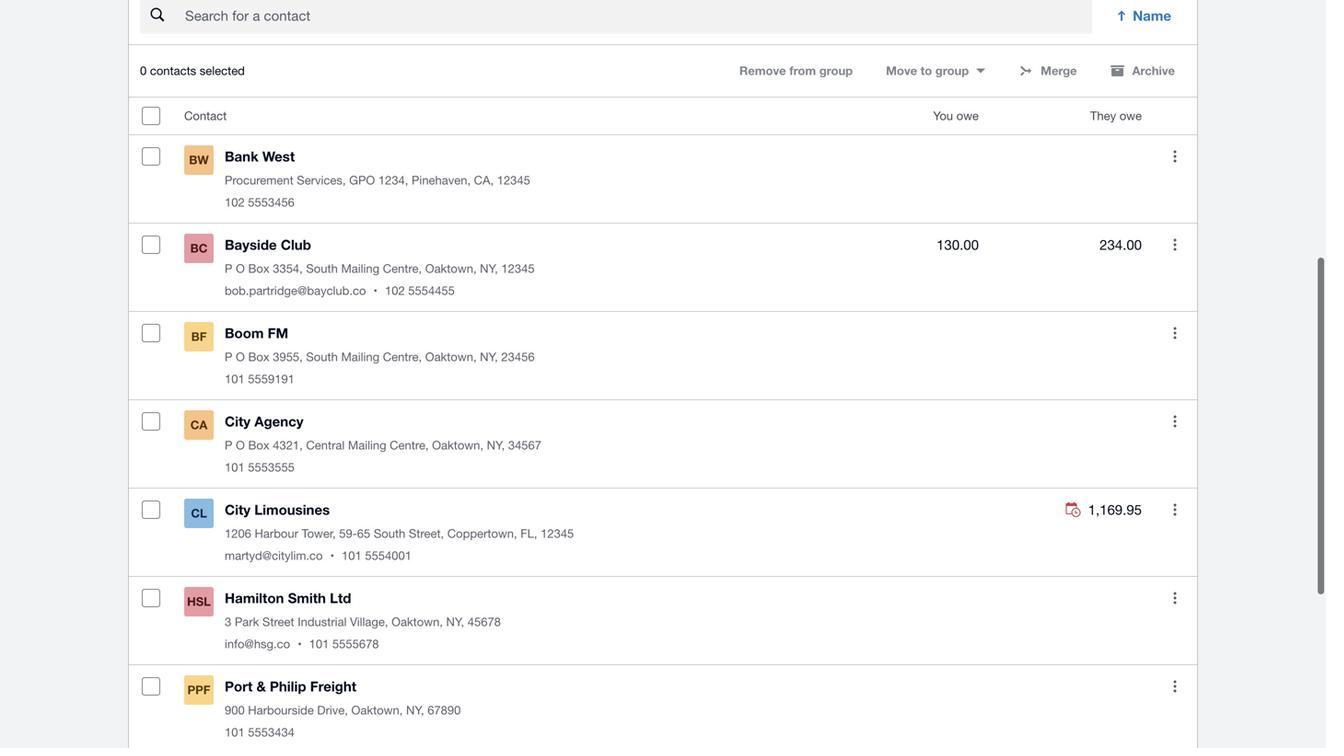 Task type: vqa. For each thing, say whether or not it's contained in the screenshot.
Move to group
yes



Task type: locate. For each thing, give the bounding box(es) containing it.
ny,
[[480, 262, 498, 276], [480, 350, 498, 365], [487, 439, 505, 453], [446, 616, 464, 630], [406, 704, 424, 718]]

group inside button
[[820, 64, 853, 78]]

o down boom
[[236, 350, 245, 365]]

1 horizontal spatial group
[[936, 64, 969, 78]]

34567
[[508, 439, 542, 453]]

2 box from the top
[[248, 350, 270, 365]]

south inside bayside club p o box 3354, south mailing centre, oaktown, ny, 12345 bob.partridge@bayclub.co • 102 5554455
[[306, 262, 338, 276]]

central
[[306, 439, 345, 453]]

more row options image for club
[[1157, 227, 1194, 264]]

o inside 'city agency p o box 4321, central mailing centre, oaktown, ny, 34567 101 5553555'
[[236, 439, 245, 453]]

bob.partridge@bayclub.co
[[225, 284, 366, 298]]

Search for a contact field
[[183, 0, 1093, 33]]

• inside bayside club p o box 3354, south mailing centre, oaktown, ny, 12345 bob.partridge@bayclub.co • 102 5554455
[[373, 284, 378, 298]]

more row options image for west
[[1157, 138, 1194, 175]]

ca,
[[474, 173, 494, 188]]

5553555
[[248, 461, 295, 475]]

centre, inside bayside club p o box 3354, south mailing centre, oaktown, ny, 12345 bob.partridge@bayclub.co • 102 5554455
[[383, 262, 422, 276]]

centre, down 5554455
[[383, 350, 422, 365]]

centre, inside boom fm p o box 3955, south mailing centre, oaktown, ny, 23456 101 5559191
[[383, 350, 422, 365]]

they owe
[[1091, 109, 1142, 123]]

p inside 'city agency p o box 4321, central mailing centre, oaktown, ny, 34567 101 5553555'
[[225, 439, 233, 453]]

45678
[[468, 616, 501, 630]]

2 city from the top
[[225, 502, 251, 519]]

more row options image for city agency
[[1157, 404, 1194, 441]]

oaktown, up 5554455
[[425, 262, 477, 276]]

102 left 5554455
[[385, 284, 405, 298]]

centre, inside 'city agency p o box 4321, central mailing centre, oaktown, ny, 34567 101 5553555'
[[390, 439, 429, 453]]

• left 5554455
[[373, 284, 378, 298]]

102 inside bayside club p o box 3354, south mailing centre, oaktown, ny, 12345 bob.partridge@bayclub.co • 102 5554455
[[385, 284, 405, 298]]

2 vertical spatial p
[[225, 439, 233, 453]]

remove
[[740, 64, 786, 78]]

3 p from the top
[[225, 439, 233, 453]]

south for fm
[[306, 350, 338, 365]]

2 vertical spatial o
[[236, 439, 245, 453]]

oaktown, left 34567
[[432, 439, 484, 453]]

900
[[225, 704, 245, 718]]

oaktown, inside 'city agency p o box 4321, central mailing centre, oaktown, ny, 34567 101 5553555'
[[432, 439, 484, 453]]

0 vertical spatial p
[[225, 262, 233, 276]]

owe for they owe
[[1120, 109, 1142, 123]]

o for boom
[[236, 350, 245, 365]]

oaktown, right village,
[[392, 616, 443, 630]]

o inside bayside club p o box 3354, south mailing centre, oaktown, ny, 12345 bob.partridge@bayclub.co • 102 5554455
[[236, 262, 245, 276]]

ny, inside bayside club p o box 3354, south mailing centre, oaktown, ny, 12345 bob.partridge@bayclub.co • 102 5554455
[[480, 262, 498, 276]]

owe right you
[[957, 109, 979, 123]]

mailing
[[341, 262, 380, 276], [341, 350, 380, 365], [348, 439, 386, 453]]

2 vertical spatial mailing
[[348, 439, 386, 453]]

contacts
[[150, 64, 196, 78]]

12345
[[497, 173, 530, 188], [502, 262, 535, 276], [541, 527, 574, 541]]

centre,
[[383, 262, 422, 276], [383, 350, 422, 365], [390, 439, 429, 453]]

ny, inside port & philip freight 900 harbourside drive, oaktown, ny, 67890 101 5553434
[[406, 704, 424, 718]]

martyd@citylim.co
[[225, 549, 323, 564]]

12345 inside bayside club p o box 3354, south mailing centre, oaktown, ny, 12345 bob.partridge@bayclub.co • 102 5554455
[[502, 262, 535, 276]]

1 vertical spatial p
[[225, 350, 233, 365]]

1 more row options image from the top
[[1157, 138, 1194, 175]]

0 vertical spatial 12345
[[497, 173, 530, 188]]

• down the tower,
[[330, 549, 334, 564]]

south
[[306, 262, 338, 276], [306, 350, 338, 365], [374, 527, 406, 541]]

oaktown, left 23456
[[425, 350, 477, 365]]

2 vertical spatial south
[[374, 527, 406, 541]]

mailing for club
[[341, 262, 380, 276]]

2 group from the left
[[936, 64, 969, 78]]

101 down 59-
[[342, 549, 362, 564]]

owe right they
[[1120, 109, 1142, 123]]

box for boom
[[248, 350, 270, 365]]

5559191
[[248, 372, 295, 387]]

12345 inside bank west procurement services, gpo 1234, pinehaven, ca, 12345 102 5553456
[[497, 173, 530, 188]]

village,
[[350, 616, 388, 630]]

0 vertical spatial more row options image
[[1157, 404, 1194, 441]]

oaktown, inside bayside club p o box 3354, south mailing centre, oaktown, ny, 12345 bob.partridge@bayclub.co • 102 5554455
[[425, 262, 477, 276]]

3 o from the top
[[236, 439, 245, 453]]

2 more row options image from the top
[[1157, 581, 1194, 617]]

box up 5559191
[[248, 350, 270, 365]]

harbourside
[[248, 704, 314, 718]]

12345 up 23456
[[502, 262, 535, 276]]

o left the 4321,
[[236, 439, 245, 453]]

0 horizontal spatial owe
[[957, 109, 979, 123]]

oaktown, inside boom fm p o box 3955, south mailing centre, oaktown, ny, 23456 101 5559191
[[425, 350, 477, 365]]

2 vertical spatial centre,
[[390, 439, 429, 453]]

101 left 5553555
[[225, 461, 245, 475]]

industrial
[[298, 616, 347, 630]]

1 horizontal spatial 102
[[385, 284, 405, 298]]

1 vertical spatial mailing
[[341, 350, 380, 365]]

group
[[820, 64, 853, 78], [936, 64, 969, 78]]

agency
[[254, 414, 304, 430]]

procurement
[[225, 173, 294, 188]]

1 vertical spatial city
[[225, 502, 251, 519]]

5554001
[[365, 549, 412, 564]]

2 vertical spatial 12345
[[541, 527, 574, 541]]

12345 right ca,
[[497, 173, 530, 188]]

3
[[225, 616, 231, 630]]

merge button
[[1008, 56, 1088, 86]]

south right 3955,
[[306, 350, 338, 365]]

group right to
[[936, 64, 969, 78]]

101 down industrial
[[309, 638, 329, 652]]

1 p from the top
[[225, 262, 233, 276]]

3 more row options image from the top
[[1157, 315, 1194, 352]]

box inside 'city agency p o box 4321, central mailing centre, oaktown, ny, 34567 101 5553555'
[[248, 439, 270, 453]]

1 vertical spatial box
[[248, 350, 270, 365]]

city inside city limousines 1206 harbour tower, 59-65 south street, coppertown, fl, 12345 martyd@citylim.co • 101 5554001
[[225, 502, 251, 519]]

oaktown,
[[425, 262, 477, 276], [425, 350, 477, 365], [432, 439, 484, 453], [392, 616, 443, 630], [351, 704, 403, 718]]

p down boom
[[225, 350, 233, 365]]

ny, left 34567
[[487, 439, 505, 453]]

101 inside boom fm p o box 3955, south mailing centre, oaktown, ny, 23456 101 5559191
[[225, 372, 245, 387]]

101 down '900'
[[225, 726, 245, 740]]

1 vertical spatial 12345
[[502, 262, 535, 276]]

2 vertical spatial •
[[298, 638, 302, 652]]

0 vertical spatial mailing
[[341, 262, 380, 276]]

1 vertical spatial more row options image
[[1157, 581, 1194, 617]]

0 vertical spatial •
[[373, 284, 378, 298]]

0 horizontal spatial •
[[298, 638, 302, 652]]

2 horizontal spatial •
[[373, 284, 378, 298]]

port
[[225, 679, 253, 696]]

box inside bayside club p o box 3354, south mailing centre, oaktown, ny, 12345 bob.partridge@bayclub.co • 102 5554455
[[248, 262, 270, 276]]

101 inside city limousines 1206 harbour tower, 59-65 south street, coppertown, fl, 12345 martyd@citylim.co • 101 5554001
[[342, 549, 362, 564]]

1 horizontal spatial owe
[[1120, 109, 1142, 123]]

o
[[236, 262, 245, 276], [236, 350, 245, 365], [236, 439, 245, 453]]

group inside popup button
[[936, 64, 969, 78]]

south right 3354,
[[306, 262, 338, 276]]

1 vertical spatial south
[[306, 350, 338, 365]]

• down industrial
[[298, 638, 302, 652]]

ny, for city agency
[[487, 439, 505, 453]]

12345 inside city limousines 1206 harbour tower, 59-65 south street, coppertown, fl, 12345 martyd@citylim.co • 101 5554001
[[541, 527, 574, 541]]

o down bayside
[[236, 262, 245, 276]]

p inside bayside club p o box 3354, south mailing centre, oaktown, ny, 12345 bob.partridge@bayclub.co • 102 5554455
[[225, 262, 233, 276]]

1 vertical spatial centre,
[[383, 350, 422, 365]]

bank west procurement services, gpo 1234, pinehaven, ca, 12345 102 5553456
[[225, 149, 530, 210]]

0 vertical spatial box
[[248, 262, 270, 276]]

0 horizontal spatial 102
[[225, 196, 245, 210]]

mailing for fm
[[341, 350, 380, 365]]

•
[[373, 284, 378, 298], [330, 549, 334, 564], [298, 638, 302, 652]]

city right the ca
[[225, 414, 251, 430]]

freight
[[310, 679, 357, 696]]

mailing inside 'city agency p o box 4321, central mailing centre, oaktown, ny, 34567 101 5553555'
[[348, 439, 386, 453]]

2 p from the top
[[225, 350, 233, 365]]

centre, right central
[[390, 439, 429, 453]]

130.00 link
[[937, 234, 979, 256]]

mailing inside bayside club p o box 3354, south mailing centre, oaktown, ny, 12345 bob.partridge@bayclub.co • 102 5554455
[[341, 262, 380, 276]]

1 vertical spatial o
[[236, 350, 245, 365]]

0 vertical spatial 102
[[225, 196, 245, 210]]

5554455
[[408, 284, 455, 298]]

1 group from the left
[[820, 64, 853, 78]]

1 vertical spatial •
[[330, 549, 334, 564]]

ny, left 45678 at the left
[[446, 616, 464, 630]]

south for club
[[306, 262, 338, 276]]

south inside boom fm p o box 3955, south mailing centre, oaktown, ny, 23456 101 5559191
[[306, 350, 338, 365]]

info@hsg.co
[[225, 638, 290, 652]]

ny, inside boom fm p o box 3955, south mailing centre, oaktown, ny, 23456 101 5559191
[[480, 350, 498, 365]]

box up 5553555
[[248, 439, 270, 453]]

more row options image for limousines
[[1157, 492, 1194, 529]]

101 left 5559191
[[225, 372, 245, 387]]

mailing inside boom fm p o box 3955, south mailing centre, oaktown, ny, 23456 101 5559191
[[341, 350, 380, 365]]

o inside boom fm p o box 3955, south mailing centre, oaktown, ny, 23456 101 5559191
[[236, 350, 245, 365]]

p inside boom fm p o box 3955, south mailing centre, oaktown, ny, 23456 101 5559191
[[225, 350, 233, 365]]

box inside boom fm p o box 3955, south mailing centre, oaktown, ny, 23456 101 5559191
[[248, 350, 270, 365]]

oaktown, right drive,
[[351, 704, 403, 718]]

ny, for boom fm
[[480, 350, 498, 365]]

59-
[[339, 527, 357, 541]]

archive button
[[1100, 56, 1187, 86]]

101 inside the hamilton smith ltd 3 park street industrial village, oaktown, ny, 45678 info@hsg.co • 101 5555678
[[309, 638, 329, 652]]

4 more row options image from the top
[[1157, 492, 1194, 529]]

city inside 'city agency p o box 4321, central mailing centre, oaktown, ny, 34567 101 5553555'
[[225, 414, 251, 430]]

12345 right 'fl,'
[[541, 527, 574, 541]]

oaktown, for boom fm
[[425, 350, 477, 365]]

ny, down ca,
[[480, 262, 498, 276]]

1 more row options image from the top
[[1157, 404, 1194, 441]]

box down bayside
[[248, 262, 270, 276]]

city up 1206
[[225, 502, 251, 519]]

0 vertical spatial o
[[236, 262, 245, 276]]

ny, inside 'city agency p o box 4321, central mailing centre, oaktown, ny, 34567 101 5553555'
[[487, 439, 505, 453]]

city
[[225, 414, 251, 430], [225, 502, 251, 519]]

group right from on the right top of page
[[820, 64, 853, 78]]

234.00
[[1100, 237, 1142, 253]]

p
[[225, 262, 233, 276], [225, 350, 233, 365], [225, 439, 233, 453]]

2 vertical spatial box
[[248, 439, 270, 453]]

p left the 4321,
[[225, 439, 233, 453]]

name
[[1133, 8, 1172, 24]]

2 more row options image from the top
[[1157, 227, 1194, 264]]

more row options image
[[1157, 138, 1194, 175], [1157, 227, 1194, 264], [1157, 315, 1194, 352], [1157, 492, 1194, 529], [1157, 669, 1194, 706]]

101
[[225, 372, 245, 387], [225, 461, 245, 475], [342, 549, 362, 564], [309, 638, 329, 652], [225, 726, 245, 740]]

0
[[140, 64, 147, 78]]

0 horizontal spatial group
[[820, 64, 853, 78]]

o for bayside
[[236, 262, 245, 276]]

ny, left 67890
[[406, 704, 424, 718]]

67890
[[428, 704, 461, 718]]

1 o from the top
[[236, 262, 245, 276]]

cl
[[191, 507, 207, 521]]

0 vertical spatial south
[[306, 262, 338, 276]]

city limousines 1206 harbour tower, 59-65 south street, coppertown, fl, 12345 martyd@citylim.co • 101 5554001
[[225, 502, 574, 564]]

bayside club p o box 3354, south mailing centre, oaktown, ny, 12345 bob.partridge@bayclub.co • 102 5554455
[[225, 237, 535, 298]]

102 down procurement
[[225, 196, 245, 210]]

mailing right central
[[348, 439, 386, 453]]

owe for you owe
[[957, 109, 979, 123]]

south up 5554001 on the bottom of page
[[374, 527, 406, 541]]

12345 for limousines
[[541, 527, 574, 541]]

1 owe from the left
[[957, 109, 979, 123]]

5553434
[[248, 726, 295, 740]]

• inside city limousines 1206 harbour tower, 59-65 south street, coppertown, fl, 12345 martyd@citylim.co • 101 5554001
[[330, 549, 334, 564]]

mailing up bob.partridge@bayclub.co
[[341, 262, 380, 276]]

mailing for agency
[[348, 439, 386, 453]]

centre, up 5554455
[[383, 262, 422, 276]]

ny, left 23456
[[480, 350, 498, 365]]

1 box from the top
[[248, 262, 270, 276]]

from
[[790, 64, 816, 78]]

2 o from the top
[[236, 350, 245, 365]]

club
[[281, 237, 311, 254]]

more row options image
[[1157, 404, 1194, 441], [1157, 581, 1194, 617]]

102
[[225, 196, 245, 210], [385, 284, 405, 298]]

more row options image for fm
[[1157, 315, 1194, 352]]

mailing right 3955,
[[341, 350, 380, 365]]

1 city from the top
[[225, 414, 251, 430]]

p down bayside
[[225, 262, 233, 276]]

centre, for bayside club
[[383, 262, 422, 276]]

1 horizontal spatial •
[[330, 549, 334, 564]]

1 vertical spatial 102
[[385, 284, 405, 298]]

box
[[248, 262, 270, 276], [248, 350, 270, 365], [248, 439, 270, 453]]

65
[[357, 527, 371, 541]]

group for remove from group
[[820, 64, 853, 78]]

2 owe from the left
[[1120, 109, 1142, 123]]

0 vertical spatial centre,
[[383, 262, 422, 276]]

• for bayside club
[[373, 284, 378, 298]]

3 box from the top
[[248, 439, 270, 453]]

oaktown, inside port & philip freight 900 harbourside drive, oaktown, ny, 67890 101 5553434
[[351, 704, 403, 718]]

0 vertical spatial city
[[225, 414, 251, 430]]



Task type: describe. For each thing, give the bounding box(es) containing it.
23456
[[502, 350, 535, 365]]

philip
[[270, 679, 306, 696]]

101 inside port & philip freight 900 harbourside drive, oaktown, ny, 67890 101 5553434
[[225, 726, 245, 740]]

5 more row options image from the top
[[1157, 669, 1194, 706]]

merge
[[1041, 64, 1077, 78]]

move to group
[[886, 64, 969, 78]]

remove from group button
[[729, 56, 864, 86]]

street,
[[409, 527, 444, 541]]

bayside
[[225, 237, 277, 254]]

p for boom fm
[[225, 350, 233, 365]]

smith
[[288, 591, 326, 607]]

contact list table element
[[129, 98, 1198, 749]]

hsl
[[187, 595, 211, 610]]

move to group button
[[875, 56, 997, 86]]

0 contacts selected
[[140, 64, 245, 78]]

1206
[[225, 527, 251, 541]]

101 inside 'city agency p o box 4321, central mailing centre, oaktown, ny, 34567 101 5553555'
[[225, 461, 245, 475]]

ny, for bayside club
[[480, 262, 498, 276]]

services,
[[297, 173, 346, 188]]

1,169.95
[[1089, 502, 1142, 518]]

&
[[257, 679, 266, 696]]

fl,
[[521, 527, 538, 541]]

4321,
[[273, 439, 303, 453]]

box for bayside
[[248, 262, 270, 276]]

boom
[[225, 325, 264, 342]]

• for city limousines
[[330, 549, 334, 564]]

city for city agency
[[225, 414, 251, 430]]

ltd
[[330, 591, 351, 607]]

oaktown, inside the hamilton smith ltd 3 park street industrial village, oaktown, ny, 45678 info@hsg.co • 101 5555678
[[392, 616, 443, 630]]

gpo
[[349, 173, 375, 188]]

234.00 link
[[1100, 234, 1142, 256]]

selected
[[200, 64, 245, 78]]

port & philip freight 900 harbourside drive, oaktown, ny, 67890 101 5553434
[[225, 679, 461, 740]]

ppf
[[187, 684, 211, 698]]

name button
[[1104, 0, 1187, 34]]

group for move to group
[[936, 64, 969, 78]]

west
[[262, 149, 295, 165]]

city for city limousines
[[225, 502, 251, 519]]

bw
[[189, 153, 209, 167]]

• inside the hamilton smith ltd 3 park street industrial village, oaktown, ny, 45678 info@hsg.co • 101 5555678
[[298, 638, 302, 652]]

south inside city limousines 1206 harbour tower, 59-65 south street, coppertown, fl, 12345 martyd@citylim.co • 101 5554001
[[374, 527, 406, 541]]

3354,
[[273, 262, 303, 276]]

oaktown, for bayside club
[[425, 262, 477, 276]]

they
[[1091, 109, 1117, 123]]

to
[[921, 64, 932, 78]]

hamilton smith ltd 3 park street industrial village, oaktown, ny, 45678 info@hsg.co • 101 5555678
[[225, 591, 501, 652]]

centre, for city agency
[[390, 439, 429, 453]]

box for city
[[248, 439, 270, 453]]

12345 for club
[[502, 262, 535, 276]]

centre, for boom fm
[[383, 350, 422, 365]]

archive
[[1133, 64, 1175, 78]]

pinehaven,
[[412, 173, 471, 188]]

bank
[[225, 149, 259, 165]]

harbour
[[255, 527, 298, 541]]

tower,
[[302, 527, 336, 541]]

park
[[235, 616, 259, 630]]

102 inside bank west procurement services, gpo 1234, pinehaven, ca, 12345 102 5553456
[[225, 196, 245, 210]]

p for bayside club
[[225, 262, 233, 276]]

5555678
[[332, 638, 379, 652]]

drive,
[[317, 704, 348, 718]]

you
[[934, 109, 953, 123]]

o for city
[[236, 439, 245, 453]]

limousines
[[254, 502, 330, 519]]

oaktown, for city agency
[[432, 439, 484, 453]]

1234,
[[379, 173, 408, 188]]

ca
[[190, 418, 208, 433]]

5553456
[[248, 196, 295, 210]]

boom fm p o box 3955, south mailing centre, oaktown, ny, 23456 101 5559191
[[225, 325, 535, 387]]

fm
[[268, 325, 288, 342]]

bf
[[191, 330, 207, 344]]

city agency p o box 4321, central mailing centre, oaktown, ny, 34567 101 5553555
[[225, 414, 542, 475]]

1,169.95 link
[[1066, 500, 1142, 522]]

coppertown,
[[448, 527, 517, 541]]

130.00
[[937, 237, 979, 253]]

bc
[[190, 242, 208, 256]]

3955,
[[273, 350, 303, 365]]

contact
[[184, 109, 227, 123]]

you owe
[[934, 109, 979, 123]]

street
[[262, 616, 294, 630]]

more row options image for hamilton smith ltd
[[1157, 581, 1194, 617]]

hamilton
[[225, 591, 284, 607]]

remove from group
[[740, 64, 853, 78]]

ny, inside the hamilton smith ltd 3 park street industrial village, oaktown, ny, 45678 info@hsg.co • 101 5555678
[[446, 616, 464, 630]]

move
[[886, 64, 918, 78]]

p for city agency
[[225, 439, 233, 453]]



